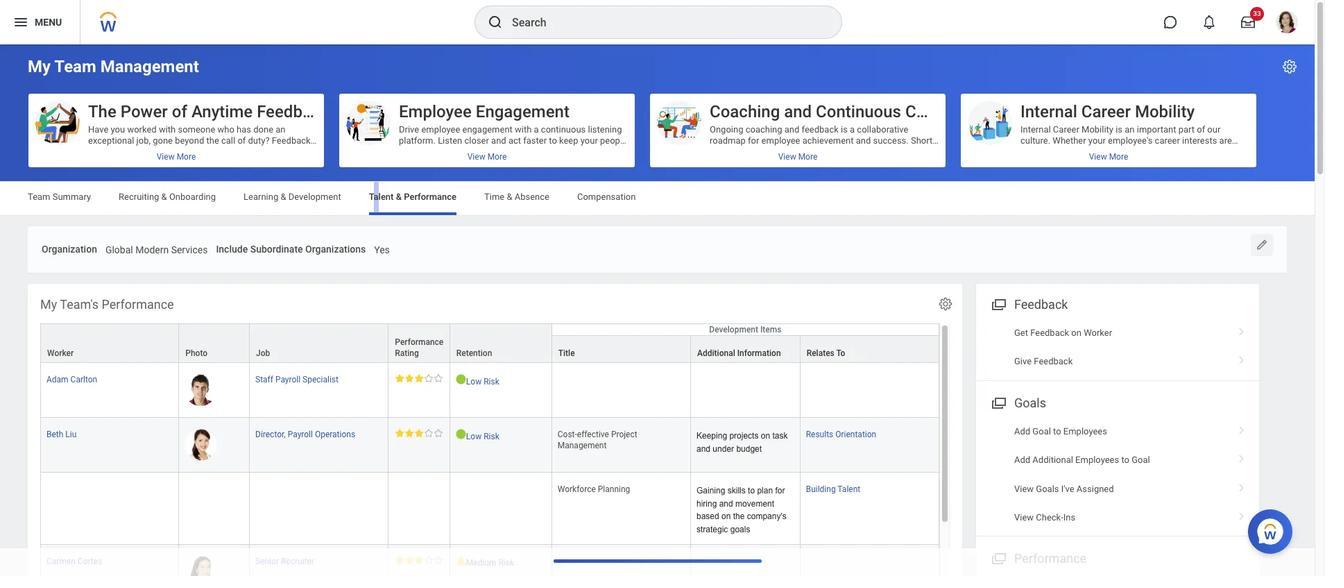Task type: vqa. For each thing, say whether or not it's contained in the screenshot.
ascending for 2nd Alphabetical - Ascending element from the top of the Row Grouping Group
no



Task type: locate. For each thing, give the bounding box(es) containing it.
0 vertical spatial management
[[100, 57, 199, 76]]

senior
[[255, 557, 279, 566]]

and down skills on the bottom of the page
[[719, 499, 733, 509]]

on left the
[[722, 512, 731, 522]]

risk for specialist
[[484, 377, 499, 386]]

include
[[216, 244, 248, 255]]

4 row from the top
[[40, 418, 940, 473]]

on left task
[[761, 431, 770, 441]]

this worker has low retention risk. image for operations
[[456, 429, 466, 439]]

low risk link for staff payroll specialist
[[466, 374, 499, 386]]

low risk for staff payroll specialist
[[466, 377, 499, 386]]

1 view from the top
[[1015, 483, 1034, 494]]

staff
[[255, 375, 273, 384]]

2 vertical spatial to
[[748, 486, 755, 496]]

0 horizontal spatial talent
[[369, 192, 394, 202]]

cortes
[[78, 557, 102, 566]]

1 vertical spatial talent
[[838, 484, 861, 494]]

meets expectations - performance in line with a solid team contributor. image for specialist
[[396, 374, 443, 382]]

meets expectations - performance in line with a solid team contributor. image
[[396, 374, 443, 382], [396, 429, 443, 437], [396, 556, 443, 564]]

2 meets expectations - performance in line with a solid team contributor. image from the top
[[396, 429, 443, 437]]

1 chevron right image from the top
[[1233, 351, 1251, 365]]

my down menu dropdown button
[[28, 57, 51, 76]]

talent up yes text box in the top left of the page
[[369, 192, 394, 202]]

1 vertical spatial low
[[466, 432, 482, 441]]

1 horizontal spatial to
[[1054, 426, 1062, 436]]

0 vertical spatial development
[[288, 192, 341, 202]]

my team's performance
[[40, 297, 174, 311]]

5 row from the top
[[40, 473, 940, 545]]

hiring
[[697, 499, 717, 509]]

& for recruiting
[[161, 192, 167, 202]]

1 vertical spatial meets expectations - performance in line with a solid team contributor. image
[[396, 429, 443, 437]]

get
[[1015, 327, 1029, 338]]

0 vertical spatial low risk
[[466, 377, 499, 386]]

1 vertical spatial additional
[[1033, 455, 1074, 465]]

1 vertical spatial goals
[[1036, 483, 1059, 494]]

additional down development items popup button
[[697, 348, 735, 358]]

goal up add additional employees to goal
[[1033, 426, 1051, 436]]

senior recruiter link
[[255, 554, 314, 566]]

this worker has low retention risk. element left "cost-" at bottom
[[456, 429, 546, 442]]

on inside 'gaining skills to plan for hiring and movement based on the company's strategic goals'
[[722, 512, 731, 522]]

tab list containing team summary
[[14, 182, 1301, 215]]

2 this worker has low retention risk. image from the top
[[456, 429, 466, 439]]

worker up give feedback link
[[1084, 327, 1113, 338]]

add down add goal to employees
[[1015, 455, 1031, 465]]

1 horizontal spatial on
[[761, 431, 770, 441]]

performance up the 'worker' popup button
[[102, 297, 174, 311]]

0 vertical spatial to
[[1054, 426, 1062, 436]]

2 add from the top
[[1015, 455, 1031, 465]]

0 vertical spatial talent
[[369, 192, 394, 202]]

row containing adam carlton
[[40, 363, 940, 418]]

0 horizontal spatial and
[[697, 444, 711, 454]]

add inside "link"
[[1015, 426, 1031, 436]]

retention button
[[450, 324, 552, 362]]

main content
[[0, 44, 1315, 576]]

employee engagement
[[399, 102, 570, 121]]

1 vertical spatial management
[[558, 441, 607, 450]]

assigned
[[1077, 483, 1114, 494]]

2 vertical spatial and
[[719, 499, 733, 509]]

1 vertical spatial employees
[[1076, 455, 1120, 465]]

1 horizontal spatial development
[[709, 325, 759, 334]]

compensation
[[577, 192, 636, 202]]

risk for operations
[[484, 432, 499, 441]]

0 vertical spatial meets expectations - performance in line with a solid team contributor. image
[[396, 374, 443, 382]]

1 vertical spatial list
[[976, 417, 1260, 532]]

2 menu group image from the top
[[989, 549, 1008, 567]]

employees up add additional employees to goal
[[1064, 426, 1108, 436]]

carlton
[[71, 375, 97, 384]]

Search Workday  search field
[[512, 7, 813, 37]]

senior recruiter
[[255, 557, 314, 566]]

goals inside list
[[1036, 483, 1059, 494]]

3 & from the left
[[396, 192, 402, 202]]

chevron right image for goals
[[1233, 421, 1251, 435]]

1 horizontal spatial management
[[558, 441, 607, 450]]

tab list
[[14, 182, 1301, 215]]

my for my team's performance
[[40, 297, 57, 311]]

anytime
[[191, 102, 253, 121]]

chevron right image for feedback
[[1233, 323, 1251, 336]]

operations
[[315, 430, 355, 439]]

list
[[976, 318, 1260, 376], [976, 417, 1260, 532]]

2 low risk from the top
[[466, 432, 499, 441]]

low risk for director, payroll operations
[[466, 432, 499, 441]]

1 menu group image from the top
[[989, 393, 1008, 411]]

goals
[[1015, 395, 1047, 410], [1036, 483, 1059, 494]]

1 & from the left
[[161, 192, 167, 202]]

2 chevron right image from the top
[[1233, 421, 1251, 435]]

& for talent
[[396, 192, 402, 202]]

employee's photo (carmen cortes) image
[[185, 556, 217, 576]]

management up power
[[100, 57, 199, 76]]

2 vertical spatial meets expectations - performance in line with a solid team contributor. image
[[396, 556, 443, 564]]

1 chevron right image from the top
[[1233, 323, 1251, 336]]

development inside popup button
[[709, 325, 759, 334]]

0 horizontal spatial on
[[722, 512, 731, 522]]

talent inside building talent 'link'
[[838, 484, 861, 494]]

2 vertical spatial chevron right image
[[1233, 507, 1251, 521]]

3 chevron right image from the top
[[1233, 507, 1251, 521]]

add up add additional employees to goal
[[1015, 426, 1031, 436]]

feedback inside button
[[257, 102, 329, 121]]

1 vertical spatial menu group image
[[989, 549, 1008, 567]]

title
[[558, 348, 575, 358]]

0 vertical spatial on
[[1072, 327, 1082, 338]]

on for feedback
[[1072, 327, 1082, 338]]

development inside tab list
[[288, 192, 341, 202]]

chevron right image inside add goal to employees "link"
[[1233, 421, 1251, 435]]

1 low from the top
[[466, 377, 482, 386]]

and right coaching
[[784, 102, 812, 121]]

development right learning
[[288, 192, 341, 202]]

0 vertical spatial low
[[466, 377, 482, 386]]

talent
[[369, 192, 394, 202], [838, 484, 861, 494]]

additional information button
[[691, 336, 800, 362]]

1 vertical spatial low risk link
[[466, 429, 499, 441]]

on inside keeping projects on task and under budget
[[761, 431, 770, 441]]

this worker has a medium retention risk - possible action needed. image
[[456, 556, 466, 565]]

0 vertical spatial view
[[1015, 483, 1034, 494]]

employee
[[399, 102, 472, 121]]

goals up add goal to employees
[[1015, 395, 1047, 410]]

view left the check-
[[1015, 512, 1034, 523]]

my
[[28, 57, 51, 76], [40, 297, 57, 311]]

orientation
[[836, 430, 877, 439]]

task
[[773, 431, 788, 441]]

the power of anytime feedback button
[[28, 94, 329, 167]]

on inside list
[[1072, 327, 1082, 338]]

and down keeping
[[697, 444, 711, 454]]

keeping
[[697, 431, 727, 441]]

0 horizontal spatial management
[[100, 57, 199, 76]]

row containing development items
[[40, 323, 940, 363]]

additional inside list
[[1033, 455, 1074, 465]]

menu group image for performance
[[989, 549, 1008, 567]]

cost-
[[558, 430, 577, 439]]

learning & development
[[244, 192, 341, 202]]

1 vertical spatial add
[[1015, 455, 1031, 465]]

carmen cortes
[[46, 557, 102, 566]]

1 vertical spatial chevron right image
[[1233, 421, 1251, 435]]

1 add from the top
[[1015, 426, 1031, 436]]

1 vertical spatial and
[[697, 444, 711, 454]]

development items button
[[552, 324, 939, 335]]

yes
[[374, 244, 390, 255]]

list containing get feedback on worker
[[976, 318, 1260, 376]]

1 meets expectations - performance in line with a solid team contributor. image from the top
[[396, 374, 443, 382]]

1 horizontal spatial additional
[[1033, 455, 1074, 465]]

relates to button
[[801, 336, 939, 362]]

1 vertical spatial this worker has low retention risk. element
[[456, 429, 546, 442]]

ins
[[1064, 512, 1076, 523]]

chevron right image inside add additional employees to goal link
[[1233, 450, 1251, 464]]

0 vertical spatial this worker has low retention risk. element
[[456, 374, 546, 387]]

1 vertical spatial goal
[[1132, 455, 1150, 465]]

1 vertical spatial low risk
[[466, 432, 499, 441]]

Yes text field
[[374, 236, 390, 260]]

0 horizontal spatial worker
[[47, 348, 74, 358]]

0 vertical spatial worker
[[1084, 327, 1113, 338]]

view up view check-ins
[[1015, 483, 1034, 494]]

global
[[105, 244, 133, 255]]

0 vertical spatial list
[[976, 318, 1260, 376]]

menu group image
[[989, 393, 1008, 411], [989, 549, 1008, 567]]

employees
[[1064, 426, 1108, 436], [1076, 455, 1120, 465]]

low
[[466, 377, 482, 386], [466, 432, 482, 441]]

0 horizontal spatial team
[[28, 192, 50, 202]]

view goals i've assigned
[[1015, 483, 1114, 494]]

strategic
[[697, 525, 728, 535]]

3 chevron right image from the top
[[1233, 479, 1251, 492]]

2 horizontal spatial and
[[784, 102, 812, 121]]

list containing add goal to employees
[[976, 417, 1260, 532]]

performance left time
[[404, 192, 457, 202]]

payroll right director,
[[288, 430, 313, 439]]

performance
[[404, 192, 457, 202], [102, 297, 174, 311], [395, 337, 444, 347], [1015, 551, 1087, 566]]

talent right building
[[838, 484, 861, 494]]

2 chevron right image from the top
[[1233, 450, 1251, 464]]

chevron right image inside get feedback on worker link
[[1233, 323, 1251, 336]]

0 vertical spatial team
[[54, 57, 96, 76]]

3 row from the top
[[40, 363, 940, 418]]

menu banner
[[0, 0, 1315, 44]]

0 vertical spatial add
[[1015, 426, 1031, 436]]

2 row from the top
[[40, 335, 940, 363]]

payroll for staff
[[275, 375, 301, 384]]

my inside 'my team's performance' element
[[40, 297, 57, 311]]

development
[[288, 192, 341, 202], [709, 325, 759, 334]]

employees up assigned
[[1076, 455, 1120, 465]]

chevron right image inside give feedback link
[[1233, 351, 1251, 365]]

my left the "team's"
[[40, 297, 57, 311]]

risk inside medium risk link
[[499, 558, 514, 568]]

0 horizontal spatial additional
[[697, 348, 735, 358]]

development up additional information popup button
[[709, 325, 759, 334]]

2 horizontal spatial to
[[1122, 455, 1130, 465]]

this worker has low retention risk. element for staff payroll specialist
[[456, 374, 546, 387]]

0 vertical spatial goal
[[1033, 426, 1051, 436]]

cost-effective project management
[[558, 430, 640, 450]]

chevron right image
[[1233, 351, 1251, 365], [1233, 450, 1251, 464], [1233, 479, 1251, 492]]

row containing beth liu
[[40, 418, 940, 473]]

2 vertical spatial on
[[722, 512, 731, 522]]

row
[[40, 323, 940, 363], [40, 335, 940, 363], [40, 363, 940, 418], [40, 418, 940, 473], [40, 473, 940, 545], [40, 545, 940, 576]]

plan
[[757, 486, 773, 496]]

to up add additional employees to goal
[[1054, 426, 1062, 436]]

1 vertical spatial view
[[1015, 512, 1034, 523]]

0 vertical spatial low risk link
[[466, 374, 499, 386]]

on
[[1072, 327, 1082, 338], [761, 431, 770, 441], [722, 512, 731, 522]]

1 vertical spatial risk
[[484, 432, 499, 441]]

goal
[[1033, 426, 1051, 436], [1132, 455, 1150, 465]]

1 this worker has low retention risk. image from the top
[[456, 374, 466, 384]]

1 vertical spatial my
[[40, 297, 57, 311]]

my team's performance element
[[28, 284, 963, 576]]

0 vertical spatial and
[[784, 102, 812, 121]]

performance up rating
[[395, 337, 444, 347]]

0 vertical spatial this worker has low retention risk. image
[[456, 374, 466, 384]]

view check-ins link
[[976, 503, 1260, 532]]

2 list from the top
[[976, 417, 1260, 532]]

2 low from the top
[[466, 432, 482, 441]]

1 this worker has low retention risk. element from the top
[[456, 374, 546, 387]]

workforce
[[558, 484, 596, 494]]

1 horizontal spatial and
[[719, 499, 733, 509]]

1 low risk from the top
[[466, 377, 499, 386]]

worker
[[1084, 327, 1113, 338], [47, 348, 74, 358]]

this worker has low retention risk. element
[[456, 374, 546, 387], [456, 429, 546, 442]]

0 vertical spatial employees
[[1064, 426, 1108, 436]]

goals left i've
[[1036, 483, 1059, 494]]

gaining skills to plan for hiring and movement based on the company's strategic goals
[[697, 486, 789, 535]]

2 horizontal spatial on
[[1072, 327, 1082, 338]]

1 vertical spatial chevron right image
[[1233, 450, 1251, 464]]

get feedback on worker
[[1015, 327, 1113, 338]]

conversations
[[906, 102, 1013, 121]]

1 vertical spatial payroll
[[288, 430, 313, 439]]

low for staff payroll specialist
[[466, 377, 482, 386]]

Global Modern Services text field
[[105, 236, 208, 260]]

this worker has low retention risk. image
[[456, 374, 466, 384], [456, 429, 466, 439]]

results orientation
[[806, 430, 877, 439]]

team down menu
[[54, 57, 96, 76]]

2 vertical spatial chevron right image
[[1233, 479, 1251, 492]]

project
[[611, 430, 638, 439]]

2 view from the top
[[1015, 512, 1034, 523]]

to up the movement
[[748, 486, 755, 496]]

for
[[775, 486, 785, 496]]

6 row from the top
[[40, 545, 940, 576]]

low risk link for director, payroll operations
[[466, 429, 499, 441]]

to
[[1054, 426, 1062, 436], [1122, 455, 1130, 465], [748, 486, 755, 496]]

results
[[806, 430, 834, 439]]

inbox large image
[[1242, 15, 1255, 29]]

0 vertical spatial additional
[[697, 348, 735, 358]]

1 vertical spatial worker
[[47, 348, 74, 358]]

0 vertical spatial chevron right image
[[1233, 323, 1251, 336]]

organizations
[[305, 244, 366, 255]]

0 vertical spatial risk
[[484, 377, 499, 386]]

skills
[[728, 486, 746, 496]]

0 vertical spatial payroll
[[275, 375, 301, 384]]

0 horizontal spatial development
[[288, 192, 341, 202]]

0 vertical spatial menu group image
[[989, 393, 1008, 411]]

coaching
[[710, 102, 780, 121]]

career
[[1082, 102, 1131, 121]]

view inside 'link'
[[1015, 512, 1034, 523]]

worker up adam
[[47, 348, 74, 358]]

workforce planning
[[558, 484, 630, 494]]

performance inside popup button
[[395, 337, 444, 347]]

1 low risk link from the top
[[466, 374, 499, 386]]

2 vertical spatial risk
[[499, 558, 514, 568]]

1 vertical spatial on
[[761, 431, 770, 441]]

add
[[1015, 426, 1031, 436], [1015, 455, 1031, 465]]

0 vertical spatial chevron right image
[[1233, 351, 1251, 365]]

4 & from the left
[[507, 192, 513, 202]]

global modern services
[[105, 244, 208, 255]]

to inside 'gaining skills to plan for hiring and movement based on the company's strategic goals'
[[748, 486, 755, 496]]

team left summary
[[28, 192, 50, 202]]

worker button
[[41, 324, 179, 362]]

1 horizontal spatial talent
[[838, 484, 861, 494]]

additional
[[697, 348, 735, 358], [1033, 455, 1074, 465]]

chevron right image for feedback
[[1233, 351, 1251, 365]]

information
[[738, 348, 781, 358]]

give feedback link
[[976, 347, 1260, 376]]

internal
[[1021, 102, 1078, 121]]

management down effective
[[558, 441, 607, 450]]

talent inside tab list
[[369, 192, 394, 202]]

goal down add goal to employees "link"
[[1132, 455, 1150, 465]]

low risk link
[[466, 374, 499, 386], [466, 429, 499, 441]]

additional down add goal to employees
[[1033, 455, 1074, 465]]

2 this worker has low retention risk. element from the top
[[456, 429, 546, 442]]

worker inside popup button
[[47, 348, 74, 358]]

1 vertical spatial development
[[709, 325, 759, 334]]

payroll for director,
[[288, 430, 313, 439]]

to inside "link"
[[1054, 426, 1062, 436]]

to down add goal to employees "link"
[[1122, 455, 1130, 465]]

performance rating button
[[389, 324, 450, 362]]

0 vertical spatial my
[[28, 57, 51, 76]]

1 vertical spatial this worker has low retention risk. image
[[456, 429, 466, 439]]

building
[[806, 484, 836, 494]]

this worker has low retention risk. element down the retention popup button
[[456, 374, 546, 387]]

job
[[256, 348, 270, 358]]

payroll right staff
[[275, 375, 301, 384]]

0 horizontal spatial goal
[[1033, 426, 1051, 436]]

configure this page image
[[1282, 58, 1299, 75]]

33 button
[[1233, 7, 1264, 37]]

chevron right image
[[1233, 323, 1251, 336], [1233, 421, 1251, 435], [1233, 507, 1251, 521]]

1 list from the top
[[976, 318, 1260, 376]]

2 low risk link from the top
[[466, 429, 499, 441]]

2 & from the left
[[281, 192, 286, 202]]

&
[[161, 192, 167, 202], [281, 192, 286, 202], [396, 192, 402, 202], [507, 192, 513, 202]]

on up give feedback
[[1072, 327, 1082, 338]]

cell
[[552, 363, 691, 418], [691, 363, 801, 418], [801, 363, 940, 418], [40, 473, 179, 545], [179, 473, 250, 545], [250, 473, 389, 545], [389, 473, 450, 545], [450, 473, 552, 545], [552, 545, 691, 576], [691, 545, 801, 576], [801, 545, 940, 576]]

0 horizontal spatial to
[[748, 486, 755, 496]]

1 row from the top
[[40, 323, 940, 363]]

view goals i've assigned link
[[976, 474, 1260, 503]]



Task type: describe. For each thing, give the bounding box(es) containing it.
0 vertical spatial goals
[[1015, 395, 1047, 410]]

this worker has a medium retention risk - possible action needed. element
[[456, 555, 546, 568]]

power
[[121, 102, 168, 121]]

chevron right image for goals
[[1233, 450, 1251, 464]]

projects
[[730, 431, 759, 441]]

this worker has low retention risk. image for specialist
[[456, 374, 466, 384]]

add for add goal to employees
[[1015, 426, 1031, 436]]

under
[[713, 444, 734, 454]]

include subordinate organizations
[[216, 244, 366, 255]]

specialist
[[303, 375, 339, 384]]

results orientation link
[[806, 427, 877, 439]]

based
[[697, 512, 719, 522]]

list for goals
[[976, 417, 1260, 532]]

edit image
[[1255, 238, 1269, 252]]

include subordinate organizations element
[[374, 235, 390, 261]]

menu
[[35, 16, 62, 28]]

search image
[[487, 14, 504, 31]]

organization element
[[105, 235, 208, 261]]

add goal to employees
[[1015, 426, 1108, 436]]

mobility
[[1135, 102, 1195, 121]]

planning
[[598, 484, 630, 494]]

management inside cost-effective project management
[[558, 441, 607, 450]]

onboarding
[[169, 192, 216, 202]]

to
[[837, 348, 846, 358]]

photo
[[185, 348, 208, 358]]

get feedback on worker link
[[976, 318, 1260, 347]]

menu button
[[0, 0, 80, 44]]

engagement
[[476, 102, 570, 121]]

of
[[172, 102, 187, 121]]

row containing title
[[40, 335, 940, 363]]

performance rating
[[395, 337, 444, 358]]

meets expectations - performance in line with a solid team contributor. image for operations
[[396, 429, 443, 437]]

view check-ins
[[1015, 512, 1076, 523]]

continuous
[[816, 102, 902, 121]]

to for add goal to employees
[[1054, 426, 1062, 436]]

the power of anytime feedback
[[88, 102, 329, 121]]

row containing carmen cortes
[[40, 545, 940, 576]]

and inside button
[[784, 102, 812, 121]]

team summary
[[28, 192, 91, 202]]

beth liu
[[46, 430, 77, 439]]

give feedback
[[1015, 356, 1073, 367]]

the
[[733, 512, 745, 522]]

add goal to employees link
[[976, 417, 1260, 446]]

view for view goals i've assigned
[[1015, 483, 1034, 494]]

to for gaining skills to plan for hiring and movement based on the company's strategic goals
[[748, 486, 755, 496]]

medium
[[466, 558, 497, 568]]

title button
[[552, 336, 691, 362]]

give
[[1015, 356, 1032, 367]]

the
[[88, 102, 116, 121]]

staff payroll specialist
[[255, 375, 339, 384]]

staff payroll specialist link
[[255, 372, 339, 384]]

chevron right image inside view check-ins 'link'
[[1233, 507, 1251, 521]]

team's
[[60, 297, 99, 311]]

employee's photo (beth liu) image
[[185, 429, 217, 461]]

budget
[[737, 444, 762, 454]]

view for view check-ins
[[1015, 512, 1034, 523]]

retention
[[456, 348, 492, 358]]

i've
[[1062, 483, 1075, 494]]

1 vertical spatial to
[[1122, 455, 1130, 465]]

tab list inside main content
[[14, 182, 1301, 215]]

internal career mobility button
[[961, 94, 1257, 167]]

recruiter
[[281, 557, 314, 566]]

gaining
[[697, 486, 726, 496]]

1 vertical spatial team
[[28, 192, 50, 202]]

1 horizontal spatial team
[[54, 57, 96, 76]]

photo button
[[179, 324, 249, 362]]

justify image
[[12, 14, 29, 31]]

adam carlton
[[46, 375, 97, 384]]

internal career mobility
[[1021, 102, 1195, 121]]

1 horizontal spatial goal
[[1132, 455, 1150, 465]]

1 horizontal spatial worker
[[1084, 327, 1113, 338]]

menu group image
[[989, 294, 1008, 313]]

adam carlton link
[[46, 372, 97, 384]]

add additional employees to goal link
[[976, 446, 1260, 474]]

employee engagement button
[[339, 94, 635, 167]]

effective
[[577, 430, 609, 439]]

profile logan mcneil image
[[1276, 11, 1299, 36]]

time
[[484, 192, 505, 202]]

my for my team management
[[28, 57, 51, 76]]

check-
[[1036, 512, 1064, 523]]

performance down the check-
[[1015, 551, 1087, 566]]

absence
[[515, 192, 550, 202]]

director, payroll operations link
[[255, 427, 355, 439]]

organization
[[42, 244, 97, 255]]

company's
[[747, 512, 787, 522]]

my team management
[[28, 57, 199, 76]]

relates
[[807, 348, 835, 358]]

adam
[[46, 375, 68, 384]]

recruiting & onboarding
[[119, 192, 216, 202]]

configure my team's performance image
[[938, 296, 954, 311]]

relates to
[[807, 348, 846, 358]]

time & absence
[[484, 192, 550, 202]]

& for time
[[507, 192, 513, 202]]

chevron right image inside view goals i've assigned link
[[1233, 479, 1251, 492]]

additional inside popup button
[[697, 348, 735, 358]]

menu group image for goals
[[989, 393, 1008, 411]]

list for feedback
[[976, 318, 1260, 376]]

main content containing my team management
[[0, 44, 1315, 576]]

carmen
[[46, 557, 76, 566]]

director,
[[255, 430, 286, 439]]

on for projects
[[761, 431, 770, 441]]

notifications large image
[[1203, 15, 1217, 29]]

& for learning
[[281, 192, 286, 202]]

talent & performance
[[369, 192, 457, 202]]

employee's photo (adam carlton) image
[[185, 374, 217, 406]]

add additional employees to goal
[[1015, 455, 1150, 465]]

low for director, payroll operations
[[466, 432, 482, 441]]

services
[[171, 244, 208, 255]]

row containing workforce planning
[[40, 473, 940, 545]]

3 meets expectations - performance in line with a solid team contributor. image from the top
[[396, 556, 443, 564]]

subordinate
[[250, 244, 303, 255]]

employees inside "link"
[[1064, 426, 1108, 436]]

add for add additional employees to goal
[[1015, 455, 1031, 465]]

coaching and continuous conversations button
[[650, 94, 1013, 167]]

and inside 'gaining skills to plan for hiring and movement based on the company's strategic goals'
[[719, 499, 733, 509]]

goal inside "link"
[[1033, 426, 1051, 436]]

and inside keeping projects on task and under budget
[[697, 444, 711, 454]]

this worker has low retention risk. element for director, payroll operations
[[456, 429, 546, 442]]



